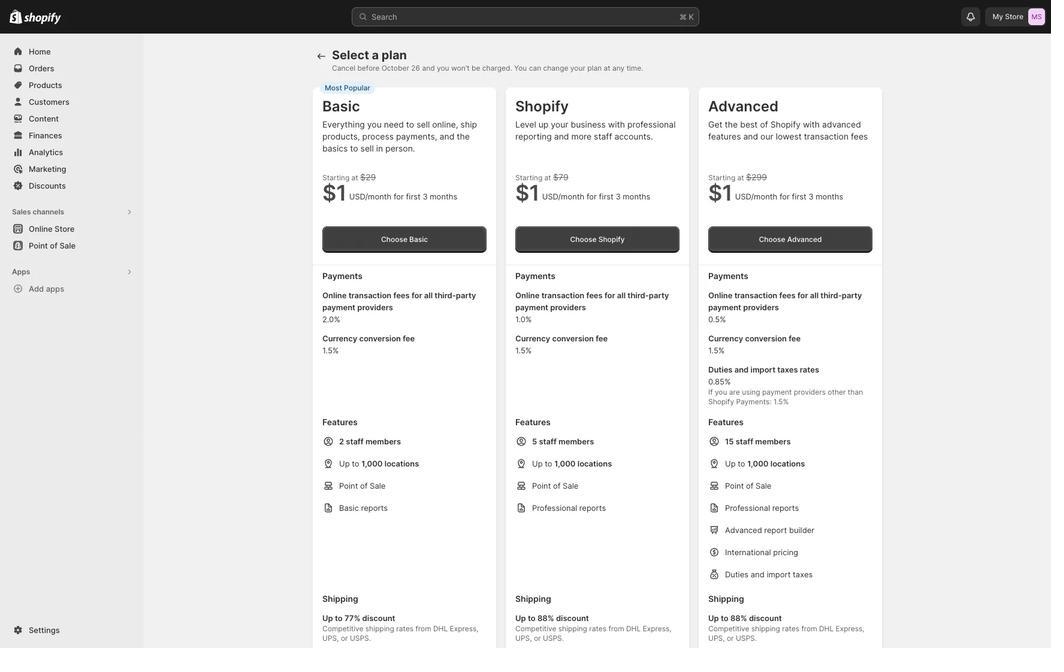 Task type: describe. For each thing, give the bounding box(es) containing it.
more
[[572, 131, 592, 141]]

all inside the online transaction fees for all third-party payment providers 2.0%
[[424, 291, 433, 300]]

shipping inside up to 77% discount competitive shipping rates from dhl express, ups, or usps.
[[366, 625, 394, 634]]

up to 77% discount competitive shipping rates from dhl express, ups, or usps.
[[323, 614, 479, 643]]

basics
[[323, 143, 348, 153]]

first for advanced
[[792, 192, 807, 201]]

party for shopify
[[649, 291, 669, 300]]

1 vertical spatial sell
[[361, 143, 374, 153]]

you inside basic everything you need to sell online, ship products, process payments, and the basics to sell in person.
[[367, 119, 382, 129]]

members for advanced
[[756, 437, 791, 447]]

you inside duties and import taxes rates 0.85% if you are using payment providers other than shopify payments: 1.5%
[[715, 388, 727, 397]]

pricing
[[773, 548, 799, 558]]

point of sale inside button
[[29, 241, 76, 251]]

1 fee from the left
[[403, 334, 415, 343]]

home
[[29, 47, 51, 56]]

and inside the select a plan cancel before october 26 and you won't be charged. you can change your plan at any time.
[[422, 64, 435, 73]]

transaction inside advanced get the best of shopify with advanced features and our lowest transaction fees
[[804, 131, 849, 141]]

sale inside button
[[60, 241, 76, 251]]

express, inside up to 77% discount competitive shipping rates from dhl express, ups, or usps.
[[450, 625, 479, 634]]

locations for advanced
[[771, 459, 805, 469]]

for inside starting at $29 $1 usd/month for first 3 months
[[394, 192, 404, 201]]

features
[[709, 131, 741, 141]]

international pricing
[[725, 548, 799, 558]]

ups, for shopify
[[516, 634, 532, 643]]

payments for shopify
[[516, 271, 556, 281]]

at inside the select a plan cancel before october 26 and you won't be charged. you can change your plan at any time.
[[604, 64, 611, 73]]

content
[[29, 114, 59, 123]]

$79
[[553, 172, 569, 182]]

dhl for advanced
[[819, 625, 834, 634]]

up
[[539, 119, 549, 129]]

analytics
[[29, 147, 63, 157]]

5
[[532, 437, 537, 447]]

2 staff members
[[339, 437, 401, 447]]

list containing 5 staff members
[[516, 436, 680, 584]]

starting for advanced
[[709, 173, 736, 182]]

1.5% for online transaction fees for all third-party payment providers 2.0%
[[323, 346, 339, 355]]

point for online transaction fees for all third-party payment providers 1.0%
[[532, 481, 551, 491]]

choose shopify
[[570, 235, 625, 244]]

products link
[[7, 77, 137, 94]]

online transaction fees for all third-party payment providers 2.0%
[[323, 291, 476, 324]]

orders
[[29, 64, 54, 73]]

cancel
[[332, 64, 356, 73]]

need
[[384, 119, 404, 129]]

products,
[[323, 131, 360, 141]]

ups, for advanced
[[709, 634, 725, 643]]

and down international pricing
[[751, 570, 765, 580]]

advanced get the best of shopify with advanced features and our lowest transaction fees
[[709, 98, 868, 141]]

for inside starting at $79 $1 usd/month for first 3 months
[[587, 192, 597, 201]]

shipping for shopify
[[516, 594, 551, 604]]

1 locations from the left
[[385, 459, 419, 469]]

finances link
[[7, 127, 137, 144]]

than
[[848, 388, 863, 397]]

shopify inside shopify level up your business with professional reporting and more staff accounts.
[[516, 98, 569, 115]]

usd/month for shopify
[[542, 192, 585, 201]]

basic inside "link"
[[410, 235, 428, 244]]

before
[[358, 64, 380, 73]]

fee for shopify
[[596, 334, 608, 343]]

and inside duties and import taxes rates 0.85% if you are using payment providers other than shopify payments: 1.5%
[[735, 365, 749, 375]]

payments:
[[736, 397, 772, 406]]

advanced for advanced get the best of shopify with advanced features and our lowest transaction fees
[[709, 98, 779, 115]]

⌘
[[680, 12, 687, 22]]

$299
[[746, 172, 767, 182]]

1 horizontal spatial sell
[[417, 119, 430, 129]]

5 staff members
[[532, 437, 594, 447]]

third- inside the online transaction fees for all third-party payment providers 2.0%
[[435, 291, 456, 300]]

shipping for advanced
[[752, 625, 780, 634]]

shopify inside 'link'
[[599, 235, 625, 244]]

everything
[[323, 119, 365, 129]]

months for basic
[[430, 192, 458, 201]]

add
[[29, 284, 44, 294]]

up inside up to 77% discount competitive shipping rates from dhl express, ups, or usps.
[[323, 614, 333, 623]]

or for shopify
[[534, 634, 541, 643]]

staff for online transaction fees for all third-party payment providers 2.0%
[[346, 437, 364, 447]]

rates for 5 staff members
[[589, 625, 607, 634]]

are
[[729, 388, 740, 397]]

or inside up to 77% discount competitive shipping rates from dhl express, ups, or usps.
[[341, 634, 348, 643]]

1 vertical spatial plan
[[588, 64, 602, 73]]

person.
[[386, 143, 415, 153]]

point of sale link
[[7, 237, 137, 254]]

1 vertical spatial advanced
[[788, 235, 822, 244]]

fees inside advanced get the best of shopify with advanced features and our lowest transaction fees
[[851, 131, 868, 141]]

dhl for shopify
[[626, 625, 641, 634]]

import for duties and import taxes
[[767, 570, 791, 580]]

1 currency conversion fee 1.5% from the left
[[323, 334, 415, 355]]

other
[[828, 388, 846, 397]]

point for online transaction fees for all third-party payment providers 0.5%
[[725, 481, 744, 491]]

starting at $79 $1 usd/month for first 3 months
[[516, 172, 651, 206]]

first for shopify
[[599, 192, 614, 201]]

months for advanced
[[816, 192, 844, 201]]

starting at $299 $1 usd/month for first 3 months
[[709, 172, 844, 206]]

shopify level up your business with professional reporting and more staff accounts.
[[516, 98, 676, 141]]

select
[[332, 48, 369, 62]]

advanced for advanced report builder
[[725, 526, 762, 535]]

reports for shopify
[[580, 504, 606, 513]]

competitive inside up to 77% discount competitive shipping rates from dhl express, ups, or usps.
[[323, 625, 364, 634]]

advanced
[[823, 119, 861, 129]]

starting for basic
[[323, 173, 350, 182]]

online for online transaction fees for all third-party payment providers 2.0%
[[323, 291, 347, 300]]

providers for 2.0%
[[357, 303, 393, 312]]

competitive for advanced
[[709, 625, 750, 634]]

competitive for shopify
[[516, 625, 557, 634]]

a
[[372, 48, 379, 62]]

to inside up to 77% discount competitive shipping rates from dhl express, ups, or usps.
[[335, 614, 343, 623]]

with inside advanced get the best of shopify with advanced features and our lowest transaction fees
[[803, 119, 820, 129]]

1,000 for advanced
[[748, 459, 769, 469]]

list containing 15 staff members
[[709, 436, 873, 584]]

usps. for advanced
[[736, 634, 757, 643]]

any
[[613, 64, 625, 73]]

most popular
[[325, 83, 370, 92]]

sale for online transaction fees for all third-party payment providers 0.5%
[[756, 481, 772, 491]]

up to 1,000 locations for advanced
[[725, 459, 805, 469]]

professional reports for advanced
[[725, 504, 799, 513]]

shopify inside advanced get the best of shopify with advanced features and our lowest transaction fees
[[771, 119, 801, 129]]

lowest
[[776, 131, 802, 141]]

duties and import taxes
[[725, 570, 813, 580]]

taxes for duties and import taxes rates 0.85% if you are using payment providers other than shopify payments: 1.5%
[[778, 365, 798, 375]]

usps. for shopify
[[543, 634, 564, 643]]

transaction for online transaction fees for all third-party payment providers 1.0%
[[542, 291, 585, 300]]

apps
[[12, 267, 30, 276]]

point of sale for online transaction fees for all third-party payment providers 0.5%
[[725, 481, 772, 491]]

online transaction fees for all third-party payment providers 0.5%
[[709, 291, 862, 324]]

shopify image
[[24, 12, 61, 24]]

search
[[372, 12, 397, 22]]

taxes for duties and import taxes
[[793, 570, 813, 580]]

sale for online transaction fees for all third-party payment providers 2.0%
[[370, 481, 386, 491]]

and inside shopify level up your business with professional reporting and more staff accounts.
[[554, 131, 569, 141]]

duties and import taxes rates 0.85% if you are using payment providers other than shopify payments: 1.5%
[[709, 365, 863, 406]]

dhl inside up to 77% discount competitive shipping rates from dhl express, ups, or usps.
[[433, 625, 448, 634]]

staff for online transaction fees for all third-party payment providers 0.5%
[[736, 437, 754, 447]]

1.5% for online transaction fees for all third-party payment providers 1.0%
[[516, 346, 532, 355]]

months for shopify
[[623, 192, 651, 201]]

business
[[571, 119, 606, 129]]

reports for advanced
[[773, 504, 799, 513]]

my
[[993, 12, 1004, 21]]

choose shopify link
[[516, 227, 680, 253]]

rates inside duties and import taxes rates 0.85% if you are using payment providers other than shopify payments: 1.5%
[[800, 365, 820, 375]]

at for shopify
[[545, 173, 551, 182]]

$1 for advanced
[[709, 180, 733, 206]]

discount inside up to 77% discount competitive shipping rates from dhl express, ups, or usps.
[[362, 614, 395, 623]]

providers for 1.0%
[[550, 303, 586, 312]]

content link
[[7, 110, 137, 127]]

fees for online transaction fees for all third-party payment providers 0.5%
[[780, 291, 796, 300]]

most
[[325, 83, 342, 92]]

online for online transaction fees for all third-party payment providers 1.0%
[[516, 291, 540, 300]]

1 up to 1,000 locations from the left
[[339, 459, 419, 469]]

staff inside shopify level up your business with professional reporting and more staff accounts.
[[594, 131, 612, 141]]

features for advanced
[[709, 417, 744, 427]]

providers for 0.5%
[[744, 303, 779, 312]]

point inside the point of sale link
[[29, 241, 48, 251]]

shipping for advanced
[[709, 594, 744, 604]]

charged.
[[482, 64, 512, 73]]

2.0%
[[323, 315, 340, 324]]

for inside the online transaction fees for all third-party payment providers 2.0%
[[412, 291, 422, 300]]

third- for advanced
[[821, 291, 842, 300]]

professional
[[628, 119, 676, 129]]

party for advanced
[[842, 291, 862, 300]]

0 vertical spatial plan
[[382, 48, 407, 62]]

1 1,000 from the left
[[362, 459, 383, 469]]

get
[[709, 119, 723, 129]]

best
[[740, 119, 758, 129]]

payments for advanced
[[709, 271, 749, 281]]

can
[[529, 64, 541, 73]]

discounts
[[29, 181, 66, 191]]

1 shipping from the left
[[323, 594, 358, 604]]

or for advanced
[[727, 634, 734, 643]]

you
[[514, 64, 527, 73]]

report
[[765, 526, 787, 535]]

sales channels
[[12, 207, 64, 216]]

list containing 2 staff members
[[323, 436, 487, 584]]

online,
[[432, 119, 458, 129]]

sale for online transaction fees for all third-party payment providers 1.0%
[[563, 481, 579, 491]]

marketing
[[29, 164, 66, 174]]

26
[[411, 64, 420, 73]]

88% for shopify
[[538, 614, 554, 623]]

0.5%
[[709, 315, 726, 324]]



Task type: vqa. For each thing, say whether or not it's contained in the screenshot.
$1/month
no



Task type: locate. For each thing, give the bounding box(es) containing it.
0 horizontal spatial professional reports
[[532, 504, 606, 513]]

starting inside starting at $299 $1 usd/month for first 3 months
[[709, 173, 736, 182]]

$1 for basic
[[323, 180, 347, 206]]

usd/month down $79 on the right
[[542, 192, 585, 201]]

1 express, from the left
[[450, 625, 479, 634]]

currency down 2.0%
[[323, 334, 357, 343]]

3 fee from the left
[[789, 334, 801, 343]]

providers inside online transaction fees for all third-party payment providers 0.5%
[[744, 303, 779, 312]]

1 from from the left
[[416, 625, 431, 634]]

2 horizontal spatial 3
[[809, 192, 814, 201]]

up to 88% discount competitive shipping rates from dhl express, ups, or usps. for advanced
[[709, 614, 865, 643]]

staff right 2
[[346, 437, 364, 447]]

3 express, from the left
[[836, 625, 865, 634]]

2 months from the left
[[623, 192, 651, 201]]

all for advanced
[[810, 291, 819, 300]]

shopify down starting at $79 $1 usd/month for first 3 months
[[599, 235, 625, 244]]

for inside online transaction fees for all third-party payment providers 0.5%
[[798, 291, 808, 300]]

payment for 1.0%
[[516, 303, 549, 312]]

fees down advanced
[[851, 131, 868, 141]]

1 vertical spatial store
[[55, 224, 75, 234]]

advanced down starting at $299 $1 usd/month for first 3 months
[[788, 235, 822, 244]]

change
[[543, 64, 569, 73]]

1.5% down 0.5%
[[709, 346, 725, 355]]

rates inside up to 77% discount competitive shipping rates from dhl express, ups, or usps.
[[396, 625, 414, 634]]

starting left the $299
[[709, 173, 736, 182]]

usd/month for advanced
[[735, 192, 778, 201]]

professional for advanced
[[725, 504, 770, 513]]

add apps button
[[7, 281, 137, 297]]

international
[[725, 548, 771, 558]]

0 horizontal spatial $1
[[323, 180, 347, 206]]

and left more
[[554, 131, 569, 141]]

payments up 2.0%
[[323, 271, 363, 281]]

for up choose basic
[[394, 192, 404, 201]]

at left $79 on the right
[[545, 173, 551, 182]]

fees for online transaction fees for all third-party payment providers 2.0%
[[394, 291, 410, 300]]

3 party from the left
[[842, 291, 862, 300]]

usd/month inside starting at $299 $1 usd/month for first 3 months
[[735, 192, 778, 201]]

online for online store
[[29, 224, 53, 234]]

1 conversion from the left
[[359, 334, 401, 343]]

77%
[[345, 614, 361, 623]]

0 vertical spatial basic
[[323, 98, 360, 115]]

2 up to 88% discount competitive shipping rates from dhl express, ups, or usps. from the left
[[709, 614, 865, 643]]

up to 88% discount competitive shipping rates from dhl express, ups, or usps. for shopify
[[516, 614, 672, 643]]

import up using
[[751, 365, 776, 375]]

0 horizontal spatial first
[[406, 192, 421, 201]]

0 horizontal spatial third-
[[435, 291, 456, 300]]

1 usps. from the left
[[350, 634, 371, 643]]

3 1,000 from the left
[[748, 459, 769, 469]]

import
[[751, 365, 776, 375], [767, 570, 791, 580]]

2 first from the left
[[599, 192, 614, 201]]

1.5% down 1.0%
[[516, 346, 532, 355]]

professional for shopify
[[532, 504, 577, 513]]

features up 2
[[323, 417, 358, 427]]

level
[[516, 119, 536, 129]]

to
[[406, 119, 414, 129], [350, 143, 358, 153], [352, 459, 359, 469], [545, 459, 553, 469], [738, 459, 746, 469], [335, 614, 343, 623], [528, 614, 536, 623], [721, 614, 729, 623]]

fee for advanced
[[789, 334, 801, 343]]

transaction inside the online transaction fees for all third-party payment providers 2.0%
[[349, 291, 392, 300]]

1 horizontal spatial from
[[609, 625, 624, 634]]

2 with from the left
[[803, 119, 820, 129]]

2 dhl from the left
[[626, 625, 641, 634]]

shopify image
[[10, 9, 22, 24]]

up to 88% discount competitive shipping rates from dhl express, ups, or usps.
[[516, 614, 672, 643], [709, 614, 865, 643]]

fee down online transaction fees for all third-party payment providers 0.5%
[[789, 334, 801, 343]]

from inside up to 77% discount competitive shipping rates from dhl express, ups, or usps.
[[416, 625, 431, 634]]

conversion down 'online transaction fees for all third-party payment providers 1.0%'
[[552, 334, 594, 343]]

1 vertical spatial you
[[367, 119, 382, 129]]

payments up 1.0%
[[516, 271, 556, 281]]

basic everything you need to sell online, ship products, process payments, and the basics to sell in person.
[[323, 98, 477, 153]]

my store image
[[1029, 8, 1045, 25]]

0 horizontal spatial store
[[55, 224, 75, 234]]

payment up 1.0%
[[516, 303, 549, 312]]

fees inside online transaction fees for all third-party payment providers 0.5%
[[780, 291, 796, 300]]

1.5% inside duties and import taxes rates 0.85% if you are using payment providers other than shopify payments: 1.5%
[[774, 397, 789, 406]]

1 horizontal spatial 1,000
[[555, 459, 576, 469]]

3 reports from the left
[[773, 504, 799, 513]]

2 features from the left
[[516, 417, 551, 427]]

members for shopify
[[559, 437, 594, 447]]

online inside button
[[29, 224, 53, 234]]

1.5% down 2.0%
[[323, 346, 339, 355]]

staff for online transaction fees for all third-party payment providers 1.0%
[[539, 437, 557, 447]]

store inside button
[[55, 224, 75, 234]]

$1 inside starting at $299 $1 usd/month for first 3 months
[[709, 180, 733, 206]]

providers inside the online transaction fees for all third-party payment providers 2.0%
[[357, 303, 393, 312]]

online
[[29, 224, 53, 234], [323, 291, 347, 300], [516, 291, 540, 300], [709, 291, 733, 300]]

payment
[[323, 303, 356, 312], [516, 303, 549, 312], [709, 303, 742, 312], [763, 388, 792, 397]]

starting left $79 on the right
[[516, 173, 543, 182]]

online up 1.0%
[[516, 291, 540, 300]]

2 professional from the left
[[725, 504, 770, 513]]

first inside starting at $299 $1 usd/month for first 3 months
[[792, 192, 807, 201]]

orders link
[[7, 60, 137, 77]]

1 horizontal spatial payments
[[516, 271, 556, 281]]

party inside 'online transaction fees for all third-party payment providers 1.0%'
[[649, 291, 669, 300]]

1 88% from the left
[[538, 614, 554, 623]]

first inside starting at $79 $1 usd/month for first 3 months
[[599, 192, 614, 201]]

of for online transaction fees for all third-party payment providers 1.0%
[[553, 481, 561, 491]]

settings
[[29, 626, 60, 635]]

for inside 'online transaction fees for all third-party payment providers 1.0%'
[[605, 291, 615, 300]]

0 horizontal spatial sell
[[361, 143, 374, 153]]

2 discount from the left
[[556, 614, 589, 623]]

0 horizontal spatial plan
[[382, 48, 407, 62]]

add apps
[[29, 284, 64, 294]]

up to 1,000 locations for shopify
[[532, 459, 612, 469]]

staff
[[594, 131, 612, 141], [346, 437, 364, 447], [539, 437, 557, 447], [736, 437, 754, 447]]

locations down 2 staff members
[[385, 459, 419, 469]]

first for basic
[[406, 192, 421, 201]]

2 horizontal spatial or
[[727, 634, 734, 643]]

1 party from the left
[[456, 291, 476, 300]]

3 months from the left
[[816, 192, 844, 201]]

2 horizontal spatial discount
[[749, 614, 782, 623]]

taxes inside list
[[793, 570, 813, 580]]

1 third- from the left
[[435, 291, 456, 300]]

currency for shopify
[[516, 334, 550, 343]]

1 vertical spatial duties
[[725, 570, 749, 580]]

party inside online transaction fees for all third-party payment providers 0.5%
[[842, 291, 862, 300]]

3 for advanced
[[809, 192, 814, 201]]

$29
[[360, 172, 376, 182]]

apps button
[[7, 264, 137, 281]]

conversion for shopify
[[552, 334, 594, 343]]

choose advanced link
[[709, 227, 873, 253]]

2 horizontal spatial up to 1,000 locations
[[725, 459, 805, 469]]

the down ship at the top
[[457, 131, 470, 141]]

in
[[376, 143, 383, 153]]

months inside starting at $299 $1 usd/month for first 3 months
[[816, 192, 844, 201]]

advanced inside advanced get the best of shopify with advanced features and our lowest transaction fees
[[709, 98, 779, 115]]

of inside advanced get the best of shopify with advanced features and our lowest transaction fees
[[760, 119, 768, 129]]

2 1,000 from the left
[[555, 459, 576, 469]]

customers link
[[7, 94, 137, 110]]

store up the point of sale link at the top
[[55, 224, 75, 234]]

3 choose from the left
[[759, 235, 786, 244]]

0 horizontal spatial 88%
[[538, 614, 554, 623]]

first up choose shopify
[[599, 192, 614, 201]]

3 shipping from the left
[[752, 625, 780, 634]]

1 with from the left
[[608, 119, 625, 129]]

1 horizontal spatial or
[[534, 634, 541, 643]]

payment inside 'online transaction fees for all third-party payment providers 1.0%'
[[516, 303, 549, 312]]

sell left in
[[361, 143, 374, 153]]

1 vertical spatial import
[[767, 570, 791, 580]]

1 usd/month from the left
[[349, 192, 392, 201]]

of inside button
[[50, 241, 58, 251]]

home link
[[7, 43, 137, 60]]

1 horizontal spatial reports
[[580, 504, 606, 513]]

1 currency from the left
[[323, 334, 357, 343]]

online store
[[29, 224, 75, 234]]

first
[[406, 192, 421, 201], [599, 192, 614, 201], [792, 192, 807, 201]]

point
[[29, 241, 48, 251], [339, 481, 358, 491], [532, 481, 551, 491], [725, 481, 744, 491]]

online inside 'online transaction fees for all third-party payment providers 1.0%'
[[516, 291, 540, 300]]

2 usd/month from the left
[[542, 192, 585, 201]]

3 currency from the left
[[709, 334, 743, 343]]

1 horizontal spatial express,
[[643, 625, 672, 634]]

2 horizontal spatial currency conversion fee 1.5%
[[709, 334, 801, 355]]

providers inside 'online transaction fees for all third-party payment providers 1.0%'
[[550, 303, 586, 312]]

fees down choose basic "link"
[[394, 291, 410, 300]]

first inside starting at $29 $1 usd/month for first 3 months
[[406, 192, 421, 201]]

0 vertical spatial taxes
[[778, 365, 798, 375]]

0 horizontal spatial fee
[[403, 334, 415, 343]]

2 choose from the left
[[570, 235, 597, 244]]

3 usps. from the left
[[736, 634, 757, 643]]

2 conversion from the left
[[552, 334, 594, 343]]

1 horizontal spatial choose
[[570, 235, 597, 244]]

1 all from the left
[[424, 291, 433, 300]]

party
[[456, 291, 476, 300], [649, 291, 669, 300], [842, 291, 862, 300]]

marketing link
[[7, 161, 137, 177]]

$1
[[323, 180, 347, 206], [516, 180, 540, 206], [709, 180, 733, 206]]

transaction inside online transaction fees for all third-party payment providers 0.5%
[[735, 291, 778, 300]]

online store button
[[0, 221, 144, 237]]

usd/month down the $299
[[735, 192, 778, 201]]

0 horizontal spatial locations
[[385, 459, 419, 469]]

currency conversion fee 1.5% for shopify
[[516, 334, 608, 355]]

payment up payments:
[[763, 388, 792, 397]]

0 horizontal spatial starting
[[323, 173, 350, 182]]

our
[[761, 131, 774, 141]]

0 horizontal spatial reports
[[361, 504, 388, 513]]

months up choose shopify
[[623, 192, 651, 201]]

payment for 2.0%
[[323, 303, 356, 312]]

1 vertical spatial the
[[457, 131, 470, 141]]

1,000 down 15 staff members
[[748, 459, 769, 469]]

2 horizontal spatial members
[[756, 437, 791, 447]]

online inside online transaction fees for all third-party payment providers 0.5%
[[709, 291, 733, 300]]

2 members from the left
[[559, 437, 594, 447]]

third- inside 'online transaction fees for all third-party payment providers 1.0%'
[[628, 291, 649, 300]]

2 reports from the left
[[580, 504, 606, 513]]

3 payments from the left
[[709, 271, 749, 281]]

basic inside list
[[339, 504, 359, 513]]

1 horizontal spatial 3
[[616, 192, 621, 201]]

your right up
[[551, 119, 569, 129]]

1,000 down 5 staff members at bottom right
[[555, 459, 576, 469]]

2 horizontal spatial competitive
[[709, 625, 750, 634]]

from for advanced
[[802, 625, 817, 634]]

third- for shopify
[[628, 291, 649, 300]]

duties for duties and import taxes rates 0.85% if you are using payment providers other than shopify payments: 1.5%
[[709, 365, 733, 375]]

$1 left $29
[[323, 180, 347, 206]]

shopify inside duties and import taxes rates 0.85% if you are using payment providers other than shopify payments: 1.5%
[[709, 397, 734, 406]]

currency down 1.0%
[[516, 334, 550, 343]]

2 88% from the left
[[731, 614, 747, 623]]

1,000
[[362, 459, 383, 469], [555, 459, 576, 469], [748, 459, 769, 469]]

2 horizontal spatial dhl
[[819, 625, 834, 634]]

locations
[[385, 459, 419, 469], [578, 459, 612, 469], [771, 459, 805, 469]]

plan up october
[[382, 48, 407, 62]]

0 horizontal spatial currency conversion fee 1.5%
[[323, 334, 415, 355]]

2 locations from the left
[[578, 459, 612, 469]]

⌘ k
[[680, 12, 694, 22]]

all inside online transaction fees for all third-party payment providers 0.5%
[[810, 291, 819, 300]]

2 horizontal spatial usps.
[[736, 634, 757, 643]]

1 payments from the left
[[323, 271, 363, 281]]

payment inside duties and import taxes rates 0.85% if you are using payment providers other than shopify payments: 1.5%
[[763, 388, 792, 397]]

0 horizontal spatial professional
[[532, 504, 577, 513]]

fees down the choose shopify 'link'
[[587, 291, 603, 300]]

3 members from the left
[[756, 437, 791, 447]]

sale
[[60, 241, 76, 251], [370, 481, 386, 491], [563, 481, 579, 491], [756, 481, 772, 491]]

popular
[[344, 83, 370, 92]]

fees
[[851, 131, 868, 141], [394, 291, 410, 300], [587, 291, 603, 300], [780, 291, 796, 300]]

starting for shopify
[[516, 173, 543, 182]]

ship
[[461, 119, 477, 129]]

transaction inside 'online transaction fees for all third-party payment providers 1.0%'
[[542, 291, 585, 300]]

1 reports from the left
[[361, 504, 388, 513]]

3 starting from the left
[[709, 173, 736, 182]]

k
[[689, 12, 694, 22]]

of up the our
[[760, 119, 768, 129]]

1 starting from the left
[[323, 173, 350, 182]]

locations down 5 staff members at bottom right
[[578, 459, 612, 469]]

1 horizontal spatial starting
[[516, 173, 543, 182]]

choose inside "link"
[[381, 235, 408, 244]]

2 ups, from the left
[[516, 634, 532, 643]]

2 professional reports from the left
[[725, 504, 799, 513]]

1 horizontal spatial professional
[[725, 504, 770, 513]]

for down the choose shopify 'link'
[[605, 291, 615, 300]]

of down 5 staff members at bottom right
[[553, 481, 561, 491]]

2 competitive from the left
[[516, 625, 557, 634]]

starting inside starting at $29 $1 usd/month for first 3 months
[[323, 173, 350, 182]]

payment inside online transaction fees for all third-party payment providers 0.5%
[[709, 303, 742, 312]]

1 horizontal spatial months
[[623, 192, 651, 201]]

sell up payments,
[[417, 119, 430, 129]]

months up choose basic "link"
[[430, 192, 458, 201]]

3 from from the left
[[802, 625, 817, 634]]

shopify up the lowest
[[771, 119, 801, 129]]

of for online transaction fees for all third-party payment providers 2.0%
[[360, 481, 368, 491]]

discount for advanced
[[749, 614, 782, 623]]

$1 inside starting at $79 $1 usd/month for first 3 months
[[516, 180, 540, 206]]

2 currency conversion fee 1.5% from the left
[[516, 334, 608, 355]]

ups, inside up to 77% discount competitive shipping rates from dhl express, ups, or usps.
[[323, 634, 339, 643]]

1 horizontal spatial usps.
[[543, 634, 564, 643]]

usd/month for basic
[[349, 192, 392, 201]]

2 horizontal spatial features
[[709, 417, 744, 427]]

1 features from the left
[[323, 417, 358, 427]]

0 horizontal spatial with
[[608, 119, 625, 129]]

basic
[[323, 98, 360, 115], [410, 235, 428, 244], [339, 504, 359, 513]]

1 choose from the left
[[381, 235, 408, 244]]

conversion down online transaction fees for all third-party payment providers 0.5%
[[745, 334, 787, 343]]

1 professional from the left
[[532, 504, 577, 513]]

customers
[[29, 97, 70, 107]]

2 horizontal spatial first
[[792, 192, 807, 201]]

at inside starting at $299 $1 usd/month for first 3 months
[[738, 173, 744, 182]]

2 or from the left
[[534, 634, 541, 643]]

starting at $29 $1 usd/month for first 3 months
[[323, 172, 458, 206]]

currency conversion fee 1.5%
[[323, 334, 415, 355], [516, 334, 608, 355], [709, 334, 801, 355]]

online store link
[[7, 221, 137, 237]]

1 discount from the left
[[362, 614, 395, 623]]

1 horizontal spatial shipping
[[516, 594, 551, 604]]

starting
[[323, 173, 350, 182], [516, 173, 543, 182], [709, 173, 736, 182]]

1 horizontal spatial discount
[[556, 614, 589, 623]]

payment for 0.5%
[[709, 303, 742, 312]]

2 horizontal spatial currency
[[709, 334, 743, 343]]

all
[[424, 291, 433, 300], [617, 291, 626, 300], [810, 291, 819, 300]]

1 horizontal spatial you
[[437, 64, 449, 73]]

sell
[[417, 119, 430, 129], [361, 143, 374, 153]]

1 dhl from the left
[[433, 625, 448, 634]]

1 members from the left
[[366, 437, 401, 447]]

online up 0.5%
[[709, 291, 733, 300]]

2 usps. from the left
[[543, 634, 564, 643]]

2 horizontal spatial ups,
[[709, 634, 725, 643]]

features up 5
[[516, 417, 551, 427]]

members right 2
[[366, 437, 401, 447]]

2 vertical spatial you
[[715, 388, 727, 397]]

3 inside starting at $299 $1 usd/month for first 3 months
[[809, 192, 814, 201]]

store right my
[[1005, 12, 1024, 21]]

0 horizontal spatial up to 88% discount competitive shipping rates from dhl express, ups, or usps.
[[516, 614, 672, 643]]

months inside starting at $79 $1 usd/month for first 3 months
[[623, 192, 651, 201]]

won't
[[451, 64, 470, 73]]

fees for online transaction fees for all third-party payment providers 1.0%
[[587, 291, 603, 300]]

3 discount from the left
[[749, 614, 782, 623]]

and down online,
[[440, 131, 455, 141]]

professional
[[532, 504, 577, 513], [725, 504, 770, 513]]

3 or from the left
[[727, 634, 734, 643]]

point of sale for online transaction fees for all third-party payment providers 1.0%
[[532, 481, 579, 491]]

1 horizontal spatial locations
[[578, 459, 612, 469]]

3 $1 from the left
[[709, 180, 733, 206]]

analytics link
[[7, 144, 137, 161]]

of for online transaction fees for all third-party payment providers 0.5%
[[746, 481, 754, 491]]

$1 for shopify
[[516, 180, 540, 206]]

3 all from the left
[[810, 291, 819, 300]]

import inside duties and import taxes rates 0.85% if you are using payment providers other than shopify payments: 1.5%
[[751, 365, 776, 375]]

first up choose advanced
[[792, 192, 807, 201]]

of up basic reports
[[360, 481, 368, 491]]

shopify
[[516, 98, 569, 115], [771, 119, 801, 129], [599, 235, 625, 244], [709, 397, 734, 406]]

1 horizontal spatial ups,
[[516, 634, 532, 643]]

point of sale up basic reports
[[339, 481, 386, 491]]

fees inside 'online transaction fees for all third-party payment providers 1.0%'
[[587, 291, 603, 300]]

point of sale down online store
[[29, 241, 76, 251]]

rates for 15 staff members
[[782, 625, 800, 634]]

the inside basic everything you need to sell online, ship products, process payments, and the basics to sell in person.
[[457, 131, 470, 141]]

locations for shopify
[[578, 459, 612, 469]]

1 shipping from the left
[[366, 625, 394, 634]]

point for online transaction fees for all third-party payment providers 2.0%
[[339, 481, 358, 491]]

88% for advanced
[[731, 614, 747, 623]]

0 horizontal spatial members
[[366, 437, 401, 447]]

months up choose advanced
[[816, 192, 844, 201]]

3 up to 1,000 locations from the left
[[725, 459, 805, 469]]

express, for advanced
[[836, 625, 865, 634]]

features for shopify
[[516, 417, 551, 427]]

0.85%
[[709, 377, 731, 387]]

your inside shopify level up your business with professional reporting and more staff accounts.
[[551, 119, 569, 129]]

2 horizontal spatial you
[[715, 388, 727, 397]]

choose for basic
[[381, 235, 408, 244]]

professional reports for shopify
[[532, 504, 606, 513]]

for down the choose advanced link
[[798, 291, 808, 300]]

basic inside basic everything you need to sell online, ship products, process payments, and the basics to sell in person.
[[323, 98, 360, 115]]

2 horizontal spatial fee
[[789, 334, 801, 343]]

1 ups, from the left
[[323, 634, 339, 643]]

express, for shopify
[[643, 625, 672, 634]]

basic for basic reports
[[339, 504, 359, 513]]

for inside starting at $299 $1 usd/month for first 3 months
[[780, 192, 790, 201]]

2 horizontal spatial express,
[[836, 625, 865, 634]]

advanced inside list
[[725, 526, 762, 535]]

and right 26
[[422, 64, 435, 73]]

2 horizontal spatial all
[[810, 291, 819, 300]]

if
[[709, 388, 713, 397]]

select a plan cancel before october 26 and you won't be charged. you can change your plan at any time.
[[332, 48, 644, 73]]

point of sale down 5 staff members at bottom right
[[532, 481, 579, 491]]

shopify up up
[[516, 98, 569, 115]]

0 horizontal spatial shipping
[[366, 625, 394, 634]]

1,000 for shopify
[[555, 459, 576, 469]]

3 currency conversion fee 1.5% from the left
[[709, 334, 801, 355]]

1 horizontal spatial $1
[[516, 180, 540, 206]]

import for duties and import taxes rates 0.85% if you are using payment providers other than shopify payments: 1.5%
[[751, 365, 776, 375]]

choose down starting at $299 $1 usd/month for first 3 months
[[759, 235, 786, 244]]

2 shipping from the left
[[559, 625, 587, 634]]

3 for basic
[[423, 192, 428, 201]]

1 professional reports from the left
[[532, 504, 606, 513]]

up to 1,000 locations down 15 staff members
[[725, 459, 805, 469]]

sales
[[12, 207, 31, 216]]

discount for shopify
[[556, 614, 589, 623]]

1 horizontal spatial the
[[725, 119, 738, 129]]

october
[[382, 64, 409, 73]]

choose down starting at $79 $1 usd/month for first 3 months
[[570, 235, 597, 244]]

your inside the select a plan cancel before october 26 and you won't be charged. you can change your plan at any time.
[[571, 64, 586, 73]]

rates for 2 staff members
[[396, 625, 414, 634]]

at inside starting at $29 $1 usd/month for first 3 months
[[352, 173, 358, 182]]

0 horizontal spatial conversion
[[359, 334, 401, 343]]

of
[[760, 119, 768, 129], [50, 241, 58, 251], [360, 481, 368, 491], [553, 481, 561, 491], [746, 481, 754, 491]]

0 horizontal spatial payments
[[323, 271, 363, 281]]

apps
[[46, 284, 64, 294]]

2 horizontal spatial locations
[[771, 459, 805, 469]]

1 horizontal spatial currency conversion fee 1.5%
[[516, 334, 608, 355]]

2 currency from the left
[[516, 334, 550, 343]]

for up choose advanced
[[780, 192, 790, 201]]

1 horizontal spatial conversion
[[552, 334, 594, 343]]

usd/month inside starting at $29 $1 usd/month for first 3 months
[[349, 192, 392, 201]]

you inside the select a plan cancel before october 26 and you won't be charged. you can change your plan at any time.
[[437, 64, 449, 73]]

basic for basic everything you need to sell online, ship products, process payments, and the basics to sell in person.
[[323, 98, 360, 115]]

usps. inside up to 77% discount competitive shipping rates from dhl express, ups, or usps.
[[350, 634, 371, 643]]

0 vertical spatial you
[[437, 64, 449, 73]]

the up features
[[725, 119, 738, 129]]

3 up choose basic
[[423, 192, 428, 201]]

providers
[[357, 303, 393, 312], [550, 303, 586, 312], [744, 303, 779, 312], [794, 388, 826, 397]]

currency for advanced
[[709, 334, 743, 343]]

0 vertical spatial advanced
[[709, 98, 779, 115]]

first up choose basic
[[406, 192, 421, 201]]

1 horizontal spatial dhl
[[626, 625, 641, 634]]

finances
[[29, 131, 62, 140]]

all for shopify
[[617, 291, 626, 300]]

duties inside list
[[725, 570, 749, 580]]

and up are
[[735, 365, 749, 375]]

0 horizontal spatial currency
[[323, 334, 357, 343]]

1 months from the left
[[430, 192, 458, 201]]

conversion for advanced
[[745, 334, 787, 343]]

3 up choose shopify
[[616, 192, 621, 201]]

from for shopify
[[609, 625, 624, 634]]

using
[[742, 388, 761, 397]]

2 3 from the left
[[616, 192, 621, 201]]

basic reports
[[339, 504, 388, 513]]

with inside shopify level up your business with professional reporting and more staff accounts.
[[608, 119, 625, 129]]

3 inside starting at $29 $1 usd/month for first 3 months
[[423, 192, 428, 201]]

2 $1 from the left
[[516, 180, 540, 206]]

3 dhl from the left
[[819, 625, 834, 634]]

0 horizontal spatial competitive
[[323, 625, 364, 634]]

1 horizontal spatial up to 88% discount competitive shipping rates from dhl express, ups, or usps.
[[709, 614, 865, 643]]

currency conversion fee 1.5% for advanced
[[709, 334, 801, 355]]

online transaction fees for all third-party payment providers 1.0%
[[516, 291, 669, 324]]

2 fee from the left
[[596, 334, 608, 343]]

duties up 0.85%
[[709, 365, 733, 375]]

3 features from the left
[[709, 417, 744, 427]]

0 horizontal spatial discount
[[362, 614, 395, 623]]

2 vertical spatial basic
[[339, 504, 359, 513]]

2 from from the left
[[609, 625, 624, 634]]

fees inside the online transaction fees for all third-party payment providers 2.0%
[[394, 291, 410, 300]]

1 or from the left
[[341, 634, 348, 643]]

3 ups, from the left
[[709, 634, 725, 643]]

currency conversion fee 1.5% down 0.5%
[[709, 334, 801, 355]]

fees down the choose advanced link
[[780, 291, 796, 300]]

plan left any
[[588, 64, 602, 73]]

usd/month inside starting at $79 $1 usd/month for first 3 months
[[542, 192, 585, 201]]

online for online transaction fees for all third-party payment providers 0.5%
[[709, 291, 733, 300]]

staff right 5
[[539, 437, 557, 447]]

3 competitive from the left
[[709, 625, 750, 634]]

up to 1,000 locations down 2 staff members
[[339, 459, 419, 469]]

point up basic reports
[[339, 481, 358, 491]]

15 staff members
[[725, 437, 791, 447]]

2 horizontal spatial party
[[842, 291, 862, 300]]

3 locations from the left
[[771, 459, 805, 469]]

3 shipping from the left
[[709, 594, 744, 604]]

and down the best
[[744, 131, 758, 141]]

usps.
[[350, 634, 371, 643], [543, 634, 564, 643], [736, 634, 757, 643]]

1 horizontal spatial features
[[516, 417, 551, 427]]

for up choose shopify
[[587, 192, 597, 201]]

party inside the online transaction fees for all third-party payment providers 2.0%
[[456, 291, 476, 300]]

online inside the online transaction fees for all third-party payment providers 2.0%
[[323, 291, 347, 300]]

providers inside duties and import taxes rates 0.85% if you are using payment providers other than shopify payments: 1.5%
[[794, 388, 826, 397]]

choose for advanced
[[759, 235, 786, 244]]

features up 15
[[709, 417, 744, 427]]

at for basic
[[352, 173, 358, 182]]

1 horizontal spatial members
[[559, 437, 594, 447]]

3 conversion from the left
[[745, 334, 787, 343]]

1.5% for online transaction fees for all third-party payment providers 0.5%
[[709, 346, 725, 355]]

the inside advanced get the best of shopify with advanced features and our lowest transaction fees
[[725, 119, 738, 129]]

transaction for online transaction fees for all third-party payment providers 2.0%
[[349, 291, 392, 300]]

at left the $299
[[738, 173, 744, 182]]

0 horizontal spatial express,
[[450, 625, 479, 634]]

duties for duties and import taxes
[[725, 570, 749, 580]]

3 3 from the left
[[809, 192, 814, 201]]

sale down 5 staff members at bottom right
[[563, 481, 579, 491]]

3 first from the left
[[792, 192, 807, 201]]

$1 inside starting at $29 $1 usd/month for first 3 months
[[323, 180, 347, 206]]

choose for shopify
[[570, 235, 597, 244]]

reporting
[[516, 131, 552, 141]]

store for online store
[[55, 224, 75, 234]]

0 horizontal spatial usd/month
[[349, 192, 392, 201]]

0 horizontal spatial the
[[457, 131, 470, 141]]

sale down 15 staff members
[[756, 481, 772, 491]]

1 horizontal spatial fee
[[596, 334, 608, 343]]

you up process
[[367, 119, 382, 129]]

2 horizontal spatial payments
[[709, 271, 749, 281]]

2 up to 1,000 locations from the left
[[532, 459, 612, 469]]

point down online store
[[29, 241, 48, 251]]

0 vertical spatial sell
[[417, 119, 430, 129]]

and inside advanced get the best of shopify with advanced features and our lowest transaction fees
[[744, 131, 758, 141]]

channels
[[33, 207, 64, 216]]

point down 5
[[532, 481, 551, 491]]

transaction for online transaction fees for all third-party payment providers 0.5%
[[735, 291, 778, 300]]

2 party from the left
[[649, 291, 669, 300]]

1 up to 88% discount competitive shipping rates from dhl express, ups, or usps. from the left
[[516, 614, 672, 643]]

point of sale for online transaction fees for all third-party payment providers 2.0%
[[339, 481, 386, 491]]

point of sale button
[[0, 237, 144, 254]]

0 horizontal spatial months
[[430, 192, 458, 201]]

payments,
[[396, 131, 437, 141]]

0 horizontal spatial up to 1,000 locations
[[339, 459, 419, 469]]

2 express, from the left
[[643, 625, 672, 634]]

professional reports
[[532, 504, 606, 513], [725, 504, 799, 513]]

2 all from the left
[[617, 291, 626, 300]]

2 horizontal spatial shipping
[[709, 594, 744, 604]]

advanced up the best
[[709, 98, 779, 115]]

up to 1,000 locations
[[339, 459, 419, 469], [532, 459, 612, 469], [725, 459, 805, 469]]

with left advanced
[[803, 119, 820, 129]]

1 horizontal spatial 88%
[[731, 614, 747, 623]]

choose advanced
[[759, 235, 822, 244]]

2 vertical spatial advanced
[[725, 526, 762, 535]]

currency down 0.5%
[[709, 334, 743, 343]]

payment inside the online transaction fees for all third-party payment providers 2.0%
[[323, 303, 356, 312]]

sales channels button
[[7, 204, 137, 221]]

2 shipping from the left
[[516, 594, 551, 604]]

1.5% right payments:
[[774, 397, 789, 406]]

3 usd/month from the left
[[735, 192, 778, 201]]

choose inside 'link'
[[570, 235, 597, 244]]

your right "change"
[[571, 64, 586, 73]]

0 vertical spatial your
[[571, 64, 586, 73]]

point of sale down 15 staff members
[[725, 481, 772, 491]]

$1 left $79 on the right
[[516, 180, 540, 206]]

you right if
[[715, 388, 727, 397]]

2 third- from the left
[[628, 291, 649, 300]]

express,
[[450, 625, 479, 634], [643, 625, 672, 634], [836, 625, 865, 634]]

1 3 from the left
[[423, 192, 428, 201]]

2 horizontal spatial usd/month
[[735, 192, 778, 201]]

2
[[339, 437, 344, 447]]

point of sale
[[29, 241, 76, 251], [339, 481, 386, 491], [532, 481, 579, 491], [725, 481, 772, 491]]

1.0%
[[516, 315, 532, 324]]

0 horizontal spatial or
[[341, 634, 348, 643]]

duties inside duties and import taxes rates 0.85% if you are using payment providers other than shopify payments: 1.5%
[[709, 365, 733, 375]]

1 horizontal spatial professional reports
[[725, 504, 799, 513]]

months inside starting at $29 $1 usd/month for first 3 months
[[430, 192, 458, 201]]

members right 15
[[756, 437, 791, 447]]

discounts link
[[7, 177, 137, 194]]

2 starting from the left
[[516, 173, 543, 182]]

1 horizontal spatial up to 1,000 locations
[[532, 459, 612, 469]]

2 payments from the left
[[516, 271, 556, 281]]

list
[[323, 290, 487, 407], [516, 290, 680, 407], [709, 290, 873, 407], [323, 436, 487, 584], [516, 436, 680, 584], [709, 436, 873, 584]]

choose basic
[[381, 235, 428, 244]]

and inside basic everything you need to sell online, ship products, process payments, and the basics to sell in person.
[[440, 131, 455, 141]]

0 horizontal spatial your
[[551, 119, 569, 129]]

1,000 down 2 staff members
[[362, 459, 383, 469]]

import down pricing
[[767, 570, 791, 580]]

at left $29
[[352, 173, 358, 182]]

at inside starting at $79 $1 usd/month for first 3 months
[[545, 173, 551, 182]]

choose basic link
[[323, 227, 487, 253]]

of down online store
[[50, 241, 58, 251]]

3 third- from the left
[[821, 291, 842, 300]]

1 horizontal spatial your
[[571, 64, 586, 73]]

usd/month down $29
[[349, 192, 392, 201]]

usd/month
[[349, 192, 392, 201], [542, 192, 585, 201], [735, 192, 778, 201]]



